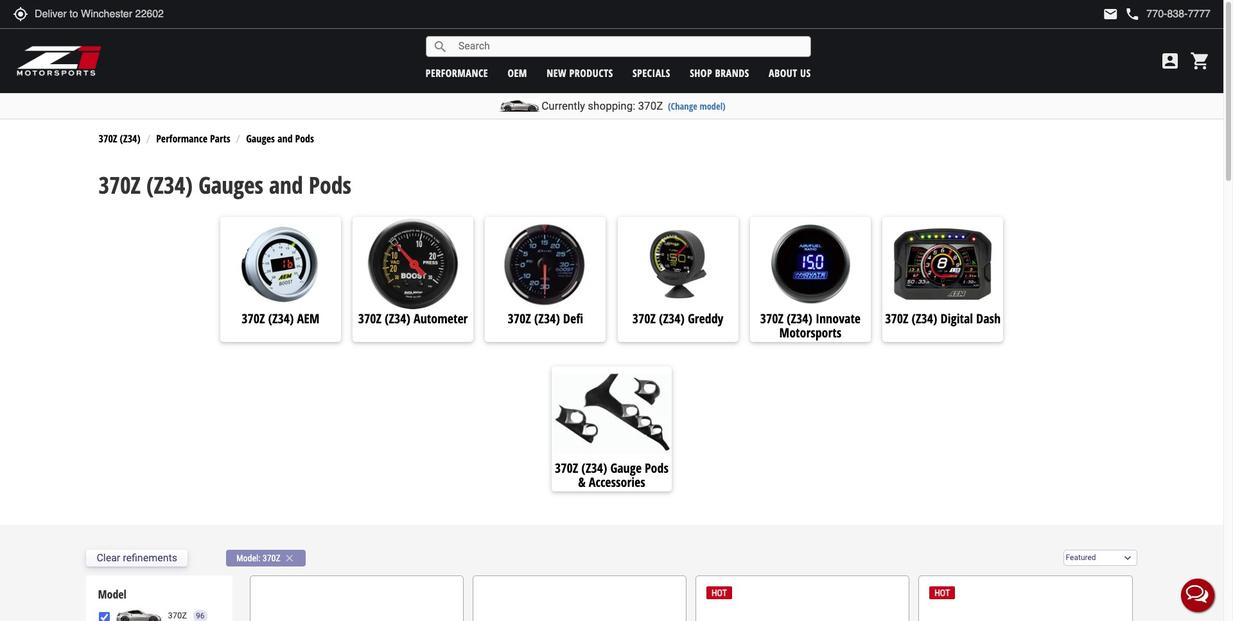 Task type: locate. For each thing, give the bounding box(es) containing it.
370z (z34) digital dash
[[885, 310, 1001, 327]]

phone link
[[1125, 6, 1211, 22]]

(z34) left digital at the right
[[912, 310, 937, 327]]

370z (z34) aem
[[242, 310, 319, 327]]

(z34) left aem
[[268, 310, 294, 327]]

us
[[800, 66, 811, 80]]

(z34) inside 370z (z34) innovate motorsports
[[787, 310, 812, 327]]

370z (z34)
[[99, 132, 140, 146]]

370z (z34) defi link
[[485, 310, 606, 330]]

defi
[[563, 310, 583, 327]]

model: 370z close
[[236, 553, 295, 564]]

gauges and pods link
[[246, 132, 314, 146]]

gauges right parts
[[246, 132, 275, 146]]

performance
[[426, 66, 488, 80]]

pods
[[295, 132, 314, 146], [309, 169, 351, 201], [645, 460, 669, 477]]

autometer
[[414, 310, 468, 327]]

brands
[[715, 66, 749, 80]]

clear refinements
[[97, 553, 177, 565]]

performance link
[[426, 66, 488, 80]]

search
[[433, 39, 448, 54]]

and
[[277, 132, 293, 146], [269, 169, 303, 201]]

about us link
[[769, 66, 811, 80]]

(z34)
[[120, 132, 140, 146], [146, 169, 193, 201], [268, 310, 294, 327], [385, 310, 410, 327], [534, 310, 560, 327], [659, 310, 685, 327], [787, 310, 812, 327], [912, 310, 937, 327], [581, 460, 607, 477]]

gauges
[[246, 132, 275, 146], [198, 169, 263, 201]]

370z (z34) greddy
[[632, 310, 724, 327]]

370z inside 370z (z34) innovate motorsports
[[760, 310, 784, 327]]

370z (z34) autometer
[[358, 310, 468, 327]]

specials link
[[633, 66, 670, 80]]

(z34) for 370z (z34) gauge pods & accessories
[[581, 460, 607, 477]]

(z34) left gauge
[[581, 460, 607, 477]]

account_box
[[1160, 51, 1180, 71]]

0 vertical spatial pods
[[295, 132, 314, 146]]

mail link
[[1103, 6, 1118, 22]]

(z34) left performance
[[120, 132, 140, 146]]

nissan 370z z34 2009 2010 2011 2012 2013 2014 2015 2016 2017 2018 2019 3.7l vq37vhr vhr nismo z1 motorsports image
[[113, 608, 165, 622]]

2 vertical spatial pods
[[645, 460, 669, 477]]

370z (z34) autometer link
[[353, 310, 473, 330]]

370z (z34) innovate motorsports link
[[750, 310, 871, 341]]

None checkbox
[[99, 613, 110, 622]]

370z (z34) aem link
[[220, 310, 341, 330]]

new
[[547, 66, 567, 80]]

gauges down parts
[[198, 169, 263, 201]]

new products
[[547, 66, 613, 80]]

oem
[[508, 66, 527, 80]]

370z for 370z (z34) digital dash
[[885, 310, 908, 327]]

370z inside 'model: 370z close'
[[263, 553, 281, 564]]

370z inside 370z (z34) gauge pods & accessories
[[555, 460, 578, 477]]

(change
[[668, 100, 697, 112]]

accessories
[[589, 474, 645, 491]]

370z (z34) greddy link
[[618, 310, 738, 330]]

about us
[[769, 66, 811, 80]]

0 vertical spatial gauges
[[246, 132, 275, 146]]

(z34) left innovate
[[787, 310, 812, 327]]

close
[[284, 553, 295, 564]]

performance
[[156, 132, 207, 146]]

370z (z34) gauges and pods
[[99, 169, 351, 201]]

370z
[[638, 100, 663, 112], [99, 132, 117, 146], [99, 169, 141, 201], [242, 310, 265, 327], [358, 310, 382, 327], [508, 310, 531, 327], [632, 310, 656, 327], [760, 310, 784, 327], [885, 310, 908, 327], [555, 460, 578, 477], [263, 553, 281, 564], [168, 611, 187, 621]]

motorsports
[[779, 324, 841, 341]]

pods inside 370z (z34) gauge pods & accessories
[[645, 460, 669, 477]]

shopping_cart link
[[1187, 51, 1211, 71]]

(z34) inside 370z (z34) gauge pods & accessories
[[581, 460, 607, 477]]

(z34) down performance
[[146, 169, 193, 201]]

currently shopping: 370z (change model)
[[542, 100, 726, 112]]

phone
[[1125, 6, 1140, 22]]

(z34) left greddy
[[659, 310, 685, 327]]

(z34) left 'autometer'
[[385, 310, 410, 327]]

oem link
[[508, 66, 527, 80]]

(z34) left defi
[[534, 310, 560, 327]]

new products link
[[547, 66, 613, 80]]

(z34) for 370z (z34) autometer
[[385, 310, 410, 327]]



Task type: vqa. For each thing, say whether or not it's contained in the screenshot.
'(Z34)' for 370Z (Z34) Defi
yes



Task type: describe. For each thing, give the bounding box(es) containing it.
greddy
[[688, 310, 724, 327]]

370z for 370z (z34) innovate motorsports
[[760, 310, 784, 327]]

model)
[[700, 100, 726, 112]]

specials
[[633, 66, 670, 80]]

370z for 370z (z34) gauge pods & accessories
[[555, 460, 578, 477]]

(change model) link
[[668, 100, 726, 112]]

z1 motorsports logo image
[[16, 45, 102, 77]]

1 vertical spatial and
[[269, 169, 303, 201]]

1 vertical spatial gauges
[[198, 169, 263, 201]]

96
[[196, 612, 205, 621]]

370z (z34) gauge pods & accessories link
[[551, 460, 672, 491]]

aem
[[297, 310, 319, 327]]

(z34) for 370z (z34) digital dash
[[912, 310, 937, 327]]

(z34) for 370z (z34) gauges and pods
[[146, 169, 193, 201]]

370z for 370z (z34) defi
[[508, 310, 531, 327]]

account_box link
[[1157, 51, 1184, 71]]

370z (z34) digital dash link
[[883, 310, 1003, 330]]

370z for 370z (z34) greddy
[[632, 310, 656, 327]]

(z34) for 370z (z34) innovate motorsports
[[787, 310, 812, 327]]

about
[[769, 66, 797, 80]]

performance parts link
[[156, 132, 230, 146]]

&
[[578, 474, 586, 491]]

0 vertical spatial and
[[277, 132, 293, 146]]

shop brands link
[[690, 66, 749, 80]]

(z34) for 370z (z34) aem
[[268, 310, 294, 327]]

clear
[[97, 553, 120, 565]]

370z (z34) gauge pods & accessories
[[555, 460, 669, 491]]

digital
[[941, 310, 973, 327]]

currently
[[542, 100, 585, 112]]

mail phone
[[1103, 6, 1140, 22]]

parts
[[210, 132, 230, 146]]

370z for 370z (z34) autometer
[[358, 310, 382, 327]]

shop
[[690, 66, 712, 80]]

refinements
[[123, 553, 177, 565]]

mail
[[1103, 6, 1118, 22]]

370z for 370z (z34) gauges and pods
[[99, 169, 141, 201]]

(z34) for 370z (z34)
[[120, 132, 140, 146]]

370z for 370z (z34)
[[99, 132, 117, 146]]

370z (z34) link
[[99, 132, 140, 146]]

Search search field
[[448, 37, 810, 56]]

innovate
[[816, 310, 861, 327]]

1 vertical spatial pods
[[309, 169, 351, 201]]

model
[[98, 587, 126, 603]]

shopping_cart
[[1190, 51, 1211, 71]]

shopping:
[[588, 100, 635, 112]]

gauges and pods
[[246, 132, 314, 146]]

my_location
[[13, 6, 28, 22]]

clear refinements button
[[86, 550, 188, 567]]

(z34) for 370z (z34) defi
[[534, 310, 560, 327]]

shop brands
[[690, 66, 749, 80]]

370z for 370z (z34) aem
[[242, 310, 265, 327]]

model:
[[236, 553, 260, 564]]

products
[[569, 66, 613, 80]]

gauge
[[610, 460, 642, 477]]

dash
[[976, 310, 1001, 327]]

(z34) for 370z (z34) greddy
[[659, 310, 685, 327]]

performance parts
[[156, 132, 230, 146]]

370z (z34) defi
[[508, 310, 583, 327]]

370z (z34) innovate motorsports
[[760, 310, 861, 341]]



